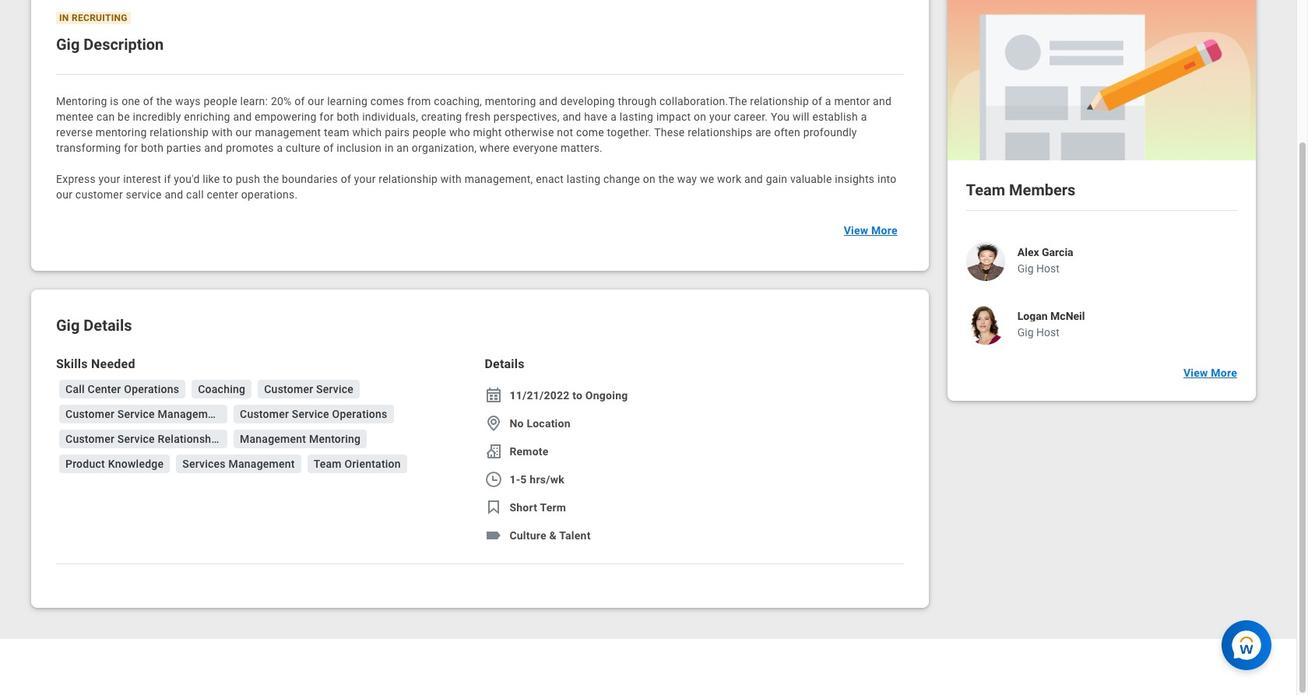 Task type: vqa. For each thing, say whether or not it's contained in the screenshot.


Task type: describe. For each thing, give the bounding box(es) containing it.
everyone
[[513, 142, 558, 154]]

developing
[[561, 95, 615, 107]]

with inside mentoring is one of the ways people learn: 20% of our learning comes from coaching, mentoring and developing through collaboration.the relationship of a mentor and mentee can be incredibly enriching and empowering for both individuals, creating fresh perspectives, and have a lasting impact on your career. you will establish a reverse mentoring relationship with our management team which pairs people who might otherwise not come together. these relationships are often profoundly transforming for both parties and promotes a culture of inclusion in an organization, where everyone matters.
[[212, 126, 233, 139]]

call center operations
[[65, 383, 179, 396]]

logan mcneil link
[[1018, 310, 1086, 322]]

fresh
[[465, 111, 491, 123]]

culture & talent
[[510, 530, 591, 542]]

center
[[88, 383, 121, 396]]

mentee
[[56, 111, 94, 123]]

gig illustration image
[[948, 0, 1256, 160]]

enact
[[536, 173, 564, 185]]

career.
[[734, 111, 768, 123]]

0 vertical spatial for
[[320, 111, 334, 123]]

insights
[[835, 173, 875, 185]]

service for customer service
[[316, 383, 354, 396]]

0 horizontal spatial people
[[204, 95, 237, 107]]

garcia
[[1042, 246, 1074, 259]]

is
[[110, 95, 119, 107]]

mentoring inside mentoring is one of the ways people learn: 20% of our learning comes from coaching, mentoring and developing through collaboration.the relationship of a mentor and mentee can be incredibly enriching and empowering for both individuals, creating fresh perspectives, and have a lasting impact on your career. you will establish a reverse mentoring relationship with our management team which pairs people who might otherwise not come together. these relationships are often profoundly transforming for both parties and promotes a culture of inclusion in an organization, where everyone matters.
[[56, 95, 107, 107]]

services
[[182, 458, 226, 470]]

service for customer service management
[[117, 408, 155, 421]]

a up establish
[[826, 95, 832, 107]]

and up perspectives,
[[539, 95, 558, 107]]

service for customer service relationship management
[[117, 433, 155, 446]]

into
[[878, 173, 897, 185]]

be
[[118, 111, 130, 123]]

view more for gig description
[[844, 224, 898, 237]]

culture
[[510, 530, 547, 542]]

1-5 hrs/wk
[[510, 474, 565, 486]]

gig description
[[56, 35, 164, 54]]

view for team members
[[1184, 367, 1209, 379]]

the inside mentoring is one of the ways people learn: 20% of our learning comes from coaching, mentoring and developing through collaboration.the relationship of a mentor and mentee can be incredibly enriching and empowering for both individuals, creating fresh perspectives, and have a lasting impact on your career. you will establish a reverse mentoring relationship with our management team which pairs people who might otherwise not come together. these relationships are often profoundly transforming for both parties and promotes a culture of inclusion in an organization, where everyone matters.
[[156, 95, 172, 107]]

ways
[[175, 95, 201, 107]]

one
[[122, 95, 140, 107]]

host for mcneil
[[1037, 326, 1060, 339]]

comes
[[371, 95, 404, 107]]

customer for customer service relationship management
[[65, 433, 115, 446]]

0 vertical spatial details
[[84, 316, 132, 335]]

of right one
[[143, 95, 153, 107]]

expected availability image
[[485, 470, 504, 489]]

we
[[700, 173, 715, 185]]

individuals,
[[362, 111, 418, 123]]

1 vertical spatial people
[[413, 126, 447, 139]]

coaching
[[198, 383, 246, 396]]

and right mentor
[[873, 95, 892, 107]]

parties
[[167, 142, 201, 154]]

start date to end date image
[[485, 386, 504, 405]]

otherwise
[[505, 126, 554, 139]]

logan
[[1018, 310, 1048, 322]]

of down team
[[323, 142, 334, 154]]

management up services management
[[224, 433, 290, 446]]

learn:
[[240, 95, 268, 107]]

empowering
[[255, 111, 317, 123]]

and up not
[[563, 111, 581, 123]]

on inside mentoring is one of the ways people learn: 20% of our learning comes from coaching, mentoring and developing through collaboration.the relationship of a mentor and mentee can be incredibly enriching and empowering for both individuals, creating fresh perspectives, and have a lasting impact on your career. you will establish a reverse mentoring relationship with our management team which pairs people who might otherwise not come together. these relationships are often profoundly transforming for both parties and promotes a culture of inclusion in an organization, where everyone matters.
[[694, 111, 707, 123]]

way
[[678, 173, 697, 185]]

ongoing
[[586, 389, 628, 402]]

view more button for team members
[[1178, 357, 1244, 389]]

description
[[84, 35, 164, 54]]

and left gain
[[745, 173, 763, 185]]

start date to end date image
[[485, 386, 504, 405]]

management up services management button
[[240, 433, 306, 446]]

mentoring inside button
[[309, 433, 361, 446]]

gain
[[766, 173, 788, 185]]

in
[[385, 142, 394, 154]]

establish
[[813, 111, 858, 123]]

skills
[[56, 357, 88, 372]]

where
[[480, 142, 510, 154]]

learning
[[327, 95, 368, 107]]

boundaries
[[282, 173, 338, 185]]

change
[[604, 173, 640, 185]]

2 horizontal spatial relationship
[[750, 95, 809, 107]]

customer for customer service management
[[65, 408, 115, 421]]

11/21/2022
[[510, 389, 570, 402]]

of right "20%"
[[295, 95, 305, 107]]

express
[[56, 173, 96, 185]]

these
[[654, 126, 685, 139]]

location
[[527, 418, 571, 430]]

no
[[510, 418, 524, 430]]

service
[[126, 189, 162, 201]]

are
[[756, 126, 772, 139]]

5
[[521, 474, 527, 486]]

1 vertical spatial for
[[124, 142, 138, 154]]

customer for customer service
[[264, 383, 313, 396]]

customer service operations
[[240, 408, 388, 421]]

and right parties
[[204, 142, 223, 154]]

expected availability image
[[485, 470, 504, 489]]

of inside express your interest if you'd like to push the boundaries of your relationship with management, enact lasting change on the way we work and gain valuable insights into our customer service and call center operations.
[[341, 173, 351, 185]]

relationships
[[688, 126, 753, 139]]

promotes
[[226, 142, 274, 154]]

1 vertical spatial mentoring
[[96, 126, 147, 139]]

11/21/2022 to ongoing
[[510, 389, 628, 402]]

coaching,
[[434, 95, 482, 107]]

mcneil
[[1051, 310, 1086, 322]]

team orientation
[[314, 458, 401, 470]]

not
[[557, 126, 574, 139]]

team orientation button
[[307, 455, 407, 474]]

work
[[717, 173, 742, 185]]

gig inside alex garcia gig host
[[1018, 262, 1034, 275]]

relationship inside express your interest if you'd like to push the boundaries of your relationship with management, enact lasting change on the way we work and gain valuable insights into our customer service and call center operations.
[[379, 173, 438, 185]]

view for gig description
[[844, 224, 869, 237]]

more for description
[[872, 224, 898, 237]]

and down learn:
[[233, 111, 252, 123]]

type image
[[485, 499, 504, 517]]

a down management
[[277, 142, 283, 154]]

gig up skills
[[56, 316, 80, 335]]

center
[[207, 189, 238, 201]]

1 vertical spatial our
[[236, 126, 252, 139]]

members
[[1010, 181, 1076, 199]]

1 horizontal spatial mentoring
[[485, 95, 536, 107]]

your inside mentoring is one of the ways people learn: 20% of our learning comes from coaching, mentoring and developing through collaboration.the relationship of a mentor and mentee can be incredibly enriching and empowering for both individuals, creating fresh perspectives, and have a lasting impact on your career. you will establish a reverse mentoring relationship with our management team which pairs people who might otherwise not come together. these relationships are often profoundly transforming for both parties and promotes a culture of inclusion in an organization, where everyone matters.
[[710, 111, 731, 123]]

short term
[[510, 502, 566, 514]]

of up establish
[[812, 95, 823, 107]]

customer service operations button
[[234, 405, 394, 424]]



Task type: locate. For each thing, give the bounding box(es) containing it.
1 vertical spatial view more button
[[1178, 357, 1244, 389]]

mentoring down be
[[96, 126, 147, 139]]

service inside button
[[316, 383, 354, 396]]

management up relationship
[[158, 408, 224, 421]]

gig details
[[56, 316, 132, 335]]

team
[[967, 181, 1006, 199], [314, 458, 342, 470]]

operations.
[[241, 189, 298, 201]]

host for garcia
[[1037, 262, 1060, 275]]

your down inclusion
[[354, 173, 376, 185]]

1 horizontal spatial the
[[263, 173, 279, 185]]

1 horizontal spatial your
[[354, 173, 376, 185]]

talent
[[560, 530, 591, 542]]

1 vertical spatial host
[[1037, 326, 1060, 339]]

transforming
[[56, 142, 121, 154]]

0 vertical spatial relationship
[[750, 95, 809, 107]]

gig down logan
[[1018, 326, 1034, 339]]

operations up team orientation
[[332, 408, 388, 421]]

often
[[774, 126, 801, 139]]

view
[[844, 224, 869, 237], [1184, 367, 1209, 379]]

0 vertical spatial more
[[872, 224, 898, 237]]

our inside express your interest if you'd like to push the boundaries of your relationship with management, enact lasting change on the way we work and gain valuable insights into our customer service and call center operations.
[[56, 189, 73, 201]]

with down the enriching
[[212, 126, 233, 139]]

relationship down an
[[379, 173, 438, 185]]

0 horizontal spatial team
[[314, 458, 342, 470]]

your
[[710, 111, 731, 123], [99, 173, 120, 185], [354, 173, 376, 185]]

1 vertical spatial relationship
[[150, 126, 209, 139]]

0 horizontal spatial mentoring
[[56, 95, 107, 107]]

our up promotes
[[236, 126, 252, 139]]

a down mentor
[[861, 111, 867, 123]]

1 horizontal spatial with
[[441, 173, 462, 185]]

more
[[872, 224, 898, 237], [1212, 367, 1238, 379]]

view more button
[[838, 215, 904, 246], [1178, 357, 1244, 389]]

0 vertical spatial lasting
[[620, 111, 654, 123]]

1 vertical spatial view
[[1184, 367, 1209, 379]]

0 vertical spatial on
[[694, 111, 707, 123]]

reverse
[[56, 126, 93, 139]]

with down the 'organization,'
[[441, 173, 462, 185]]

0 vertical spatial operations
[[124, 383, 179, 396]]

pairs
[[385, 126, 410, 139]]

1 horizontal spatial relationship
[[379, 173, 438, 185]]

with inside express your interest if you'd like to push the boundaries of your relationship with management, enact lasting change on the way we work and gain valuable insights into our customer service and call center operations.
[[441, 173, 462, 185]]

call
[[65, 383, 85, 396]]

2 horizontal spatial the
[[659, 173, 675, 185]]

0 vertical spatial mentoring
[[485, 95, 536, 107]]

customer down center
[[65, 408, 115, 421]]

management down management mentoring button
[[229, 458, 295, 470]]

0 horizontal spatial operations
[[124, 383, 179, 396]]

services management button
[[176, 455, 301, 474]]

team for team members
[[967, 181, 1006, 199]]

to left ongoing
[[573, 389, 583, 402]]

perspectives,
[[494, 111, 560, 123]]

1 vertical spatial team
[[314, 458, 342, 470]]

product knowledge
[[65, 458, 164, 470]]

&
[[550, 530, 557, 542]]

0 vertical spatial team
[[967, 181, 1006, 199]]

team for team orientation
[[314, 458, 342, 470]]

a right have
[[611, 111, 617, 123]]

1 horizontal spatial our
[[236, 126, 252, 139]]

1 horizontal spatial to
[[573, 389, 583, 402]]

category image
[[485, 527, 504, 545], [485, 527, 504, 545]]

operations for call center operations
[[124, 383, 179, 396]]

our down express in the top of the page
[[56, 189, 73, 201]]

0 horizontal spatial on
[[643, 173, 656, 185]]

mentoring up perspectives,
[[485, 95, 536, 107]]

0 horizontal spatial both
[[141, 142, 164, 154]]

gig down "alex"
[[1018, 262, 1034, 275]]

1 vertical spatial with
[[441, 173, 462, 185]]

customer
[[75, 189, 123, 201]]

management mentoring
[[240, 433, 361, 446]]

through
[[618, 95, 657, 107]]

0 vertical spatial people
[[204, 95, 237, 107]]

host down the alex garcia link
[[1037, 262, 1060, 275]]

0 vertical spatial view more button
[[838, 215, 904, 246]]

product
[[65, 458, 105, 470]]

location image
[[485, 414, 504, 433], [485, 414, 504, 433]]

to up center
[[223, 173, 233, 185]]

staffing image
[[485, 442, 504, 461], [485, 442, 504, 461]]

1 host from the top
[[1037, 262, 1060, 275]]

operations
[[124, 383, 179, 396], [332, 408, 388, 421]]

collaboration.the
[[660, 95, 748, 107]]

team members
[[967, 181, 1076, 199]]

a
[[826, 95, 832, 107], [611, 111, 617, 123], [861, 111, 867, 123], [277, 142, 283, 154]]

from
[[407, 95, 431, 107]]

0 vertical spatial view
[[844, 224, 869, 237]]

both down learning
[[337, 111, 359, 123]]

mentoring is one of the ways people learn: 20% of our learning comes from coaching, mentoring and developing through collaboration.the relationship of a mentor and mentee can be incredibly enriching and empowering for both individuals, creating fresh perspectives, and have a lasting impact on your career. you will establish a reverse mentoring relationship with our management team which pairs people who might otherwise not come together. these relationships are often profoundly transforming for both parties and promotes a culture of inclusion in an organization, where everyone matters.
[[56, 95, 895, 154]]

0 horizontal spatial mentoring
[[96, 126, 147, 139]]

our left learning
[[308, 95, 324, 107]]

who
[[449, 126, 470, 139]]

20%
[[271, 95, 292, 107]]

operations inside "button"
[[332, 408, 388, 421]]

people down "creating"
[[413, 126, 447, 139]]

interest
[[123, 173, 161, 185]]

knowledge
[[108, 458, 164, 470]]

mentoring up mentee
[[56, 95, 107, 107]]

relationship up parties
[[150, 126, 209, 139]]

can
[[97, 111, 115, 123]]

1 vertical spatial lasting
[[567, 173, 601, 185]]

recruiting
[[72, 12, 128, 23]]

0 vertical spatial our
[[308, 95, 324, 107]]

together.
[[607, 126, 652, 139]]

0 horizontal spatial view
[[844, 224, 869, 237]]

team inside button
[[314, 458, 342, 470]]

you'd
[[174, 173, 200, 185]]

1 vertical spatial both
[[141, 142, 164, 154]]

both down incredibly on the left of the page
[[141, 142, 164, 154]]

1 horizontal spatial view more button
[[1178, 357, 1244, 389]]

0 horizontal spatial your
[[99, 173, 120, 185]]

0 vertical spatial host
[[1037, 262, 1060, 275]]

the left way
[[659, 173, 675, 185]]

in recruiting
[[59, 12, 128, 23]]

both
[[337, 111, 359, 123], [141, 142, 164, 154]]

management,
[[465, 173, 533, 185]]

management
[[255, 126, 321, 139]]

2 vertical spatial relationship
[[379, 173, 438, 185]]

0 horizontal spatial the
[[156, 95, 172, 107]]

on down collaboration.the
[[694, 111, 707, 123]]

customer inside button
[[264, 383, 313, 396]]

0 horizontal spatial our
[[56, 189, 73, 201]]

more for members
[[1212, 367, 1238, 379]]

service down call center operations button
[[117, 408, 155, 421]]

lasting inside express your interest if you'd like to push the boundaries of your relationship with management, enact lasting change on the way we work and gain valuable insights into our customer service and call center operations.
[[567, 173, 601, 185]]

1 vertical spatial operations
[[332, 408, 388, 421]]

1 horizontal spatial on
[[694, 111, 707, 123]]

1 vertical spatial view more
[[1184, 367, 1238, 379]]

on right change on the top left of the page
[[643, 173, 656, 185]]

0 horizontal spatial view more
[[844, 224, 898, 237]]

1 horizontal spatial view
[[1184, 367, 1209, 379]]

for
[[320, 111, 334, 123], [124, 142, 138, 154]]

0 vertical spatial to
[[223, 173, 233, 185]]

service up the knowledge
[[117, 433, 155, 446]]

customer inside "button"
[[240, 408, 289, 421]]

1 horizontal spatial mentoring
[[309, 433, 361, 446]]

the up operations.
[[263, 173, 279, 185]]

0 vertical spatial with
[[212, 126, 233, 139]]

gig down in
[[56, 35, 80, 54]]

view more button for gig description
[[838, 215, 904, 246]]

1 horizontal spatial view more
[[1184, 367, 1238, 379]]

1-
[[510, 474, 521, 486]]

to
[[223, 173, 233, 185], [573, 389, 583, 402]]

skills needed
[[56, 357, 135, 372]]

2 host from the top
[[1037, 326, 1060, 339]]

details up start date to end date icon
[[485, 357, 525, 372]]

profoundly
[[804, 126, 857, 139]]

services management
[[182, 458, 295, 470]]

customer service management
[[65, 408, 224, 421]]

details
[[84, 316, 132, 335], [485, 357, 525, 372]]

gig
[[56, 35, 80, 54], [1018, 262, 1034, 275], [56, 316, 80, 335], [1018, 326, 1034, 339]]

operations for customer service operations
[[332, 408, 388, 421]]

lasting down matters.
[[567, 173, 601, 185]]

matters.
[[561, 142, 603, 154]]

view more
[[844, 224, 898, 237], [1184, 367, 1238, 379]]

0 vertical spatial both
[[337, 111, 359, 123]]

relationship
[[158, 433, 221, 446]]

logan mcneil gig host
[[1018, 310, 1086, 339]]

short
[[510, 502, 538, 514]]

1 horizontal spatial lasting
[[620, 111, 654, 123]]

gig inside logan mcneil gig host
[[1018, 326, 1034, 339]]

details up the needed
[[84, 316, 132, 335]]

1 vertical spatial to
[[573, 389, 583, 402]]

1 horizontal spatial details
[[485, 357, 525, 372]]

of down inclusion
[[341, 173, 351, 185]]

if
[[164, 173, 171, 185]]

your up relationships
[[710, 111, 731, 123]]

customer service relationship management
[[65, 433, 290, 446]]

0 horizontal spatial to
[[223, 173, 233, 185]]

lasting inside mentoring is one of the ways people learn: 20% of our learning comes from coaching, mentoring and developing through collaboration.the relationship of a mentor and mentee can be incredibly enriching and empowering for both individuals, creating fresh perspectives, and have a lasting impact on your career. you will establish a reverse mentoring relationship with our management team which pairs people who might otherwise not come together. these relationships are often profoundly transforming for both parties and promotes a culture of inclusion in an organization, where everyone matters.
[[620, 111, 654, 123]]

1 horizontal spatial both
[[337, 111, 359, 123]]

0 horizontal spatial with
[[212, 126, 233, 139]]

might
[[473, 126, 502, 139]]

to inside express your interest if you'd like to push the boundaries of your relationship with management, enact lasting change on the way we work and gain valuable insights into our customer service and call center operations.
[[223, 173, 233, 185]]

on inside express your interest if you'd like to push the boundaries of your relationship with management, enact lasting change on the way we work and gain valuable insights into our customer service and call center operations.
[[643, 173, 656, 185]]

will
[[793, 111, 810, 123]]

lasting down through
[[620, 111, 654, 123]]

1 horizontal spatial team
[[967, 181, 1006, 199]]

1 horizontal spatial for
[[320, 111, 334, 123]]

0 vertical spatial view more
[[844, 224, 898, 237]]

customer up 'customer service operations' "button"
[[264, 383, 313, 396]]

0 horizontal spatial more
[[872, 224, 898, 237]]

call center operations button
[[59, 380, 186, 399]]

1 vertical spatial on
[[643, 173, 656, 185]]

the
[[156, 95, 172, 107], [263, 173, 279, 185], [659, 173, 675, 185]]

customer for customer service operations
[[240, 408, 289, 421]]

which
[[353, 126, 382, 139]]

for up team
[[320, 111, 334, 123]]

and down if
[[165, 189, 183, 201]]

impact
[[657, 111, 691, 123]]

in
[[59, 12, 69, 23]]

mentor
[[835, 95, 870, 107]]

1 vertical spatial more
[[1212, 367, 1238, 379]]

host
[[1037, 262, 1060, 275], [1037, 326, 1060, 339]]

0 horizontal spatial relationship
[[150, 126, 209, 139]]

culture
[[286, 142, 321, 154]]

push
[[236, 173, 260, 185]]

the up incredibly on the left of the page
[[156, 95, 172, 107]]

an
[[397, 142, 409, 154]]

type image
[[485, 499, 504, 517]]

customer service button
[[258, 380, 360, 399]]

2 vertical spatial our
[[56, 189, 73, 201]]

people up the enriching
[[204, 95, 237, 107]]

1 vertical spatial details
[[485, 357, 525, 372]]

0 horizontal spatial for
[[124, 142, 138, 154]]

1 horizontal spatial more
[[1212, 367, 1238, 379]]

service up 'customer service operations' "button"
[[316, 383, 354, 396]]

customer up management mentoring button
[[240, 408, 289, 421]]

management mentoring button
[[234, 430, 367, 449]]

service for customer service operations
[[292, 408, 329, 421]]

2 horizontal spatial your
[[710, 111, 731, 123]]

incredibly
[[133, 111, 181, 123]]

view more for team members
[[1184, 367, 1238, 379]]

alex garcia link
[[1018, 246, 1074, 259]]

needed
[[91, 357, 135, 372]]

relationship up you
[[750, 95, 809, 107]]

lasting
[[620, 111, 654, 123], [567, 173, 601, 185]]

host down logan mcneil link
[[1037, 326, 1060, 339]]

organization,
[[412, 142, 477, 154]]

for down be
[[124, 142, 138, 154]]

1 horizontal spatial people
[[413, 126, 447, 139]]

1 horizontal spatial operations
[[332, 408, 388, 421]]

0 horizontal spatial lasting
[[567, 173, 601, 185]]

team down management mentoring button
[[314, 458, 342, 470]]

0 vertical spatial mentoring
[[56, 95, 107, 107]]

term
[[540, 502, 566, 514]]

like
[[203, 173, 220, 185]]

service down 'customer service' button
[[292, 408, 329, 421]]

valuable
[[791, 173, 832, 185]]

operations inside button
[[124, 383, 179, 396]]

host inside logan mcneil gig host
[[1037, 326, 1060, 339]]

host inside alex garcia gig host
[[1037, 262, 1060, 275]]

service inside "button"
[[292, 408, 329, 421]]

your up the customer
[[99, 173, 120, 185]]

team left members
[[967, 181, 1006, 199]]

customer service relationship management button
[[59, 430, 290, 449]]

service
[[316, 383, 354, 396], [117, 408, 155, 421], [292, 408, 329, 421], [117, 433, 155, 446]]

mentoring down customer service operations on the left of the page
[[309, 433, 361, 446]]

0 horizontal spatial details
[[84, 316, 132, 335]]

0 horizontal spatial view more button
[[838, 215, 904, 246]]

operations up customer service management
[[124, 383, 179, 396]]

2 horizontal spatial our
[[308, 95, 324, 107]]

enriching
[[184, 111, 230, 123]]

1 vertical spatial mentoring
[[309, 433, 361, 446]]

customer up product
[[65, 433, 115, 446]]



